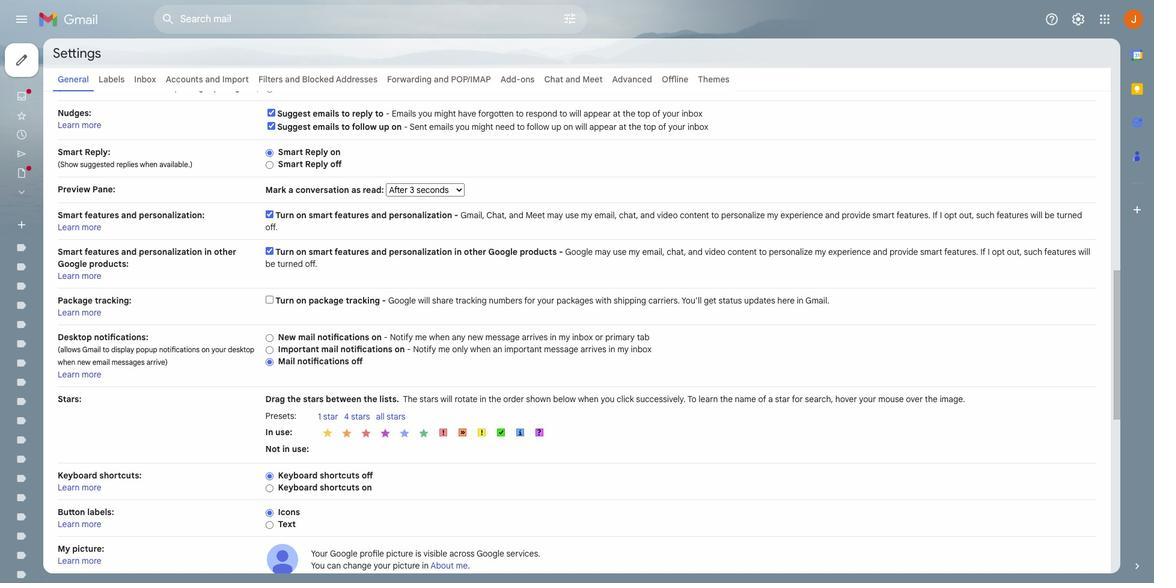 Task type: vqa. For each thing, say whether or not it's contained in the screenshot.
🚀 ICON at the left bottom of the page
no



Task type: locate. For each thing, give the bounding box(es) containing it.
features.
[[896, 210, 931, 221], [944, 246, 978, 257]]

me for when
[[415, 332, 427, 343]]

off for mail notifications off
[[351, 356, 363, 367]]

inbox down the 'themes' link
[[688, 121, 708, 132]]

preview pane:
[[58, 184, 115, 195]]

me down across
[[456, 560, 468, 571]]

filters
[[258, 74, 283, 85]]

1 vertical spatial for
[[792, 394, 803, 405]]

navigation
[[0, 38, 144, 583]]

turn on smart features and personalization in other google products -
[[275, 246, 565, 257]]

0 vertical spatial use
[[565, 210, 579, 221]]

out, inside gmail, chat, and meet may use my email, chat, and video content to personalize my experience and provide smart features. if i opt out, such features will be turned off.
[[959, 210, 974, 221]]

the
[[136, 84, 147, 93], [623, 108, 635, 119], [629, 121, 641, 132], [287, 394, 301, 405], [364, 394, 377, 405], [488, 394, 501, 405], [720, 394, 733, 405], [925, 394, 938, 405]]

1 vertical spatial email,
[[642, 246, 665, 257]]

appear down advanced link
[[589, 121, 617, 132]]

up down respond
[[551, 121, 561, 132]]

learn inside "button labels: learn more"
[[58, 519, 80, 530]]

to down view
[[341, 121, 350, 132]]

import
[[222, 74, 249, 85]]

1 shortcuts from the top
[[320, 470, 359, 481]]

4 more from the top
[[82, 307, 101, 318]]

4 learn more link from the top
[[58, 307, 101, 318]]

0 horizontal spatial other
[[214, 246, 236, 257]]

may inside gmail, chat, and meet may use my email, chat, and video content to personalize my experience and provide smart features. if i opt out, such features will be turned off.
[[547, 210, 563, 221]]

me left any
[[415, 332, 427, 343]]

2 vertical spatial me
[[456, 560, 468, 571]]

2 learn more link from the top
[[58, 222, 101, 233]]

0 vertical spatial chat,
[[619, 210, 638, 221]]

learn down my
[[58, 555, 80, 566]]

3 learn more link from the top
[[58, 270, 101, 281]]

1 horizontal spatial be
[[1045, 210, 1054, 221]]

provide inside google may use my email, chat, and video content to personalize my experience and provide smart features. if i opt out, such features will be turned off.
[[890, 246, 918, 257]]

smart for smart reply on
[[278, 147, 303, 157]]

more inside 'package tracking: learn more'
[[82, 307, 101, 318]]

experience inside google may use my email, chat, and video content to personalize my experience and provide smart features. if i opt out, such features will be turned off.
[[828, 246, 871, 257]]

meet right chat
[[583, 74, 603, 85]]

0 vertical spatial content
[[680, 210, 709, 221]]

use: down in use:
[[292, 443, 309, 454]]

0 horizontal spatial be
[[265, 258, 275, 269]]

off. inside google may use my email, chat, and video content to personalize my experience and provide smart features. if i opt out, such features will be turned off.
[[305, 258, 317, 269]]

tracking right package
[[346, 295, 380, 306]]

0 vertical spatial opt
[[944, 210, 957, 221]]

1 horizontal spatial other
[[464, 246, 486, 257]]

0 vertical spatial star
[[775, 394, 790, 405]]

features inside google may use my email, chat, and video content to personalize my experience and provide smart features. if i opt out, such features will be turned off.
[[1044, 246, 1076, 257]]

messages
[[112, 358, 145, 367]]

respond
[[526, 108, 557, 119]]

1 horizontal spatial might
[[472, 121, 493, 132]]

0 vertical spatial appear
[[583, 108, 611, 119]]

mark a conversation as read:
[[265, 185, 386, 195]]

1 reply from the top
[[305, 147, 328, 157]]

in down personalization:
[[204, 246, 212, 257]]

are
[[187, 84, 197, 93]]

1 horizontal spatial tracking
[[456, 295, 487, 306]]

google left products
[[488, 246, 518, 257]]

smart inside smart features and personalization in other google products: learn more
[[58, 246, 83, 257]]

reply down smart reply on
[[305, 159, 328, 169]]

out,
[[959, 210, 974, 221], [1007, 246, 1022, 257]]

any
[[452, 332, 465, 343]]

smart reply: (show suggested replies when available.)
[[58, 147, 192, 169]]

0 horizontal spatial follow
[[352, 121, 377, 132]]

2 shortcuts from the top
[[320, 482, 359, 493]]

you up sent
[[418, 108, 432, 119]]

gmail, chat, and meet may use my email, chat, and video content to personalize my experience and provide smart features. if i opt out, such features will be turned off.
[[265, 210, 1082, 233]]

7 learn from the top
[[58, 519, 80, 530]]

2 turn from the top
[[275, 246, 294, 257]]

package
[[309, 295, 344, 306]]

personalization for turn on smart features and personalization in other google products -
[[389, 246, 452, 257]]

turn
[[275, 210, 294, 221], [275, 246, 294, 257], [275, 295, 294, 306]]

popup
[[136, 345, 157, 354]]

your inside your google profile picture is visible across google services. you can change your picture in about me .
[[374, 560, 391, 571]]

out, inside google may use my email, chat, and video content to personalize my experience and provide smart features. if i opt out, such features will be turned off.
[[1007, 246, 1022, 257]]

learn down package
[[58, 307, 80, 318]]

your inside "desktop notifications: (allows gmail to display popup notifications on your desktop when new email messages arrive) learn more"
[[212, 345, 226, 354]]

None search field
[[154, 5, 587, 34]]

notify for notify me only when an important message arrives in my inbox
[[413, 344, 436, 355]]

more inside my picture: learn more
[[82, 555, 101, 566]]

1 vertical spatial suggest
[[277, 121, 311, 132]]

keyboard for keyboard shortcuts: learn more
[[58, 470, 97, 481]]

off up between
[[351, 356, 363, 367]]

learn inside smart features and personalization in other google products: learn more
[[58, 270, 80, 281]]

1 horizontal spatial opt
[[992, 246, 1005, 257]]

chat, inside google may use my email, chat, and video content to personalize my experience and provide smart features. if i opt out, such features will be turned off.
[[667, 246, 686, 257]]

learn more link down button on the left bottom of the page
[[58, 519, 101, 530]]

0 vertical spatial experience
[[780, 210, 823, 221]]

0 horizontal spatial meet
[[526, 210, 545, 221]]

1 turn from the top
[[275, 210, 294, 221]]

content inside google may use my email, chat, and video content to personalize my experience and provide smart features. if i opt out, such features will be turned off.
[[728, 246, 757, 257]]

keyboard for keyboard shortcuts off
[[278, 470, 318, 481]]

personalization
[[389, 210, 452, 221], [139, 246, 202, 257], [389, 246, 452, 257]]

smart down "preview"
[[58, 210, 83, 221]]

mouse
[[878, 394, 904, 405]]

mail up important
[[298, 332, 315, 343]]

1 horizontal spatial out,
[[1007, 246, 1022, 257]]

in down the gmail,
[[454, 246, 462, 257]]

0 vertical spatial top
[[637, 108, 650, 119]]

the left same
[[136, 84, 147, 93]]

features. inside google may use my email, chat, and video content to personalize my experience and provide smart features. if i opt out, such features will be turned off.
[[944, 246, 978, 257]]

when right replies
[[140, 160, 158, 169]]

learn more link down nudges:
[[58, 120, 101, 130]]

learn inside my picture: learn more
[[58, 555, 80, 566]]

for right numbers
[[524, 295, 535, 306]]

replies
[[116, 160, 138, 169]]

conversation
[[296, 185, 349, 195]]

2 vertical spatial you
[[601, 394, 615, 405]]

1 horizontal spatial i
[[988, 246, 990, 257]]

opt
[[944, 210, 957, 221], [992, 246, 1005, 257]]

a
[[288, 185, 293, 195], [768, 394, 773, 405]]

may up with
[[595, 246, 611, 257]]

1 follow from the left
[[352, 121, 377, 132]]

3 more from the top
[[82, 270, 101, 281]]

0 vertical spatial email,
[[594, 210, 617, 221]]

1 vertical spatial reply
[[305, 159, 328, 169]]

learn more link for package tracking:
[[58, 307, 101, 318]]

8 learn more link from the top
[[58, 555, 101, 566]]

drag
[[265, 394, 285, 405]]

together)
[[229, 84, 260, 93]]

support image
[[1045, 12, 1059, 26]]

blocked
[[302, 74, 334, 85]]

accounts
[[166, 74, 203, 85]]

(allows
[[58, 345, 81, 354]]

off for smart reply off
[[330, 159, 342, 169]]

1 vertical spatial turned
[[277, 258, 303, 269]]

numbers
[[489, 295, 522, 306]]

general
[[58, 74, 89, 85]]

profile
[[360, 548, 384, 559]]

0 horizontal spatial i
[[940, 210, 942, 221]]

learn
[[699, 394, 718, 405]]

smart inside smart features and personalization: learn more
[[58, 210, 83, 221]]

may up products
[[547, 210, 563, 221]]

1 horizontal spatial up
[[551, 121, 561, 132]]

2 suggest from the top
[[277, 121, 311, 132]]

learn more link up button on the left bottom of the page
[[58, 482, 101, 493]]

1 learn from the top
[[58, 120, 80, 130]]

products:
[[89, 258, 129, 269]]

1 vertical spatial features.
[[944, 246, 978, 257]]

1 vertical spatial be
[[265, 258, 275, 269]]

off up mark a conversation as read:
[[330, 159, 342, 169]]

more down email
[[82, 369, 101, 380]]

1 vertical spatial shortcuts
[[320, 482, 359, 493]]

to inside "desktop notifications: (allows gmail to display popup notifications on your desktop when new email messages arrive) learn more"
[[103, 345, 109, 354]]

learn more link down picture:
[[58, 555, 101, 566]]

1 vertical spatial such
[[1024, 246, 1042, 257]]

video inside gmail, chat, and meet may use my email, chat, and video content to personalize my experience and provide smart features. if i opt out, such features will be turned off.
[[657, 210, 678, 221]]

email, inside gmail, chat, and meet may use my email, chat, and video content to personalize my experience and provide smart features. if i opt out, such features will be turned off.
[[594, 210, 617, 221]]

turn for turn on smart features and personalization -
[[275, 210, 294, 221]]

emails down conversation view off in the top left of the page
[[313, 108, 339, 119]]

-
[[386, 108, 390, 119], [404, 121, 408, 132], [454, 210, 458, 221], [559, 246, 563, 257], [382, 295, 386, 306], [384, 332, 388, 343], [407, 344, 411, 355]]

more up labels:
[[82, 482, 101, 493]]

7 more from the top
[[82, 519, 101, 530]]

1 horizontal spatial off.
[[305, 258, 317, 269]]

suggest for suggest emails to reply to - emails you might have forgotten to respond to will appear at the top of your inbox
[[277, 108, 311, 119]]

0 vertical spatial meet
[[583, 74, 603, 85]]

use: right the in
[[275, 426, 292, 437]]

turned
[[1057, 210, 1082, 221], [277, 258, 303, 269]]

sent
[[410, 121, 427, 132]]

0 vertical spatial video
[[657, 210, 678, 221]]

3 learn from the top
[[58, 270, 80, 281]]

over
[[906, 394, 923, 405]]

services.
[[506, 548, 540, 559]]

meet up products
[[526, 210, 545, 221]]

pop/imap
[[451, 74, 491, 85]]

0 horizontal spatial out,
[[959, 210, 974, 221]]

0 horizontal spatial opt
[[944, 210, 957, 221]]

1 horizontal spatial content
[[728, 246, 757, 257]]

personalization for turn on smart features and personalization -
[[389, 210, 452, 221]]

will inside gmail, chat, and meet may use my email, chat, and video content to personalize my experience and provide smart features. if i opt out, such features will be turned off.
[[1030, 210, 1042, 221]]

reply up smart reply off
[[305, 147, 328, 157]]

in down the visible at left
[[422, 560, 429, 571]]

1 vertical spatial personalize
[[769, 246, 813, 257]]

keyboard shortcuts: learn more
[[58, 470, 142, 493]]

turned inside google may use my email, chat, and video content to personalize my experience and provide smart features. if i opt out, such features will be turned off.
[[277, 258, 303, 269]]

stars
[[303, 394, 324, 405], [420, 394, 438, 405], [351, 411, 370, 422], [387, 411, 405, 422]]

0 vertical spatial if
[[933, 210, 938, 221]]

when inside "desktop notifications: (allows gmail to display popup notifications on your desktop when new email messages arrive) learn more"
[[58, 358, 75, 367]]

1 horizontal spatial such
[[1024, 246, 1042, 257]]

2 vertical spatial turn
[[275, 295, 294, 306]]

emails
[[392, 108, 416, 119]]

more inside smart features and personalization: learn more
[[82, 222, 101, 233]]

0 horizontal spatial arrives
[[522, 332, 548, 343]]

0 horizontal spatial turned
[[277, 258, 303, 269]]

for left search,
[[792, 394, 803, 405]]

picture
[[386, 548, 413, 559], [393, 560, 420, 571]]

picture down "is"
[[393, 560, 420, 571]]

to inside google may use my email, chat, and video content to personalize my experience and provide smart features. if i opt out, such features will be turned off.
[[759, 246, 767, 257]]

to up google may use my email, chat, and video content to personalize my experience and provide smart features. if i opt out, such features will be turned off. in the top of the page
[[711, 210, 719, 221]]

at
[[613, 108, 621, 119], [619, 121, 626, 132]]

might left 'have'
[[434, 108, 456, 119]]

arrives up important
[[522, 332, 548, 343]]

1 more from the top
[[82, 120, 101, 130]]

Text radio
[[265, 520, 273, 529]]

1 vertical spatial arrives
[[580, 344, 606, 355]]

smart up (show
[[58, 147, 83, 157]]

labels:
[[87, 507, 114, 518]]

google up can
[[330, 548, 358, 559]]

0 horizontal spatial such
[[976, 210, 995, 221]]

more down picture:
[[82, 555, 101, 566]]

None checkbox
[[265, 210, 273, 218]]

1 horizontal spatial star
[[775, 394, 790, 405]]

star right 1 at the bottom left of the page
[[323, 411, 338, 422]]

provide
[[842, 210, 870, 221], [890, 246, 918, 257]]

when inside smart reply: (show suggested replies when available.)
[[140, 160, 158, 169]]

tab list
[[1120, 38, 1154, 540]]

learn down button on the left bottom of the page
[[58, 519, 80, 530]]

more down preview pane: at the top of page
[[82, 222, 101, 233]]

opt inside google may use my email, chat, and video content to personalize my experience and provide smart features. if i opt out, such features will be turned off.
[[992, 246, 1005, 257]]

hover
[[835, 394, 857, 405]]

0 horizontal spatial video
[[657, 210, 678, 221]]

Smart Reply on radio
[[265, 148, 273, 157]]

mail up mail notifications off
[[321, 344, 338, 355]]

features inside gmail, chat, and meet may use my email, chat, and video content to personalize my experience and provide smart features. if i opt out, such features will be turned off.
[[996, 210, 1028, 221]]

Keyboard shortcuts off radio
[[265, 472, 273, 481]]

off
[[356, 82, 368, 93], [330, 159, 342, 169], [351, 356, 363, 367], [362, 470, 373, 481]]

2 learn from the top
[[58, 222, 80, 233]]

turned inside gmail, chat, and meet may use my email, chat, and video content to personalize my experience and provide smart features. if i opt out, such features will be turned off.
[[1057, 210, 1082, 221]]

0 horizontal spatial personalize
[[721, 210, 765, 221]]

0 horizontal spatial off.
[[265, 222, 278, 233]]

1 vertical spatial star
[[323, 411, 338, 422]]

learn down "preview"
[[58, 222, 80, 233]]

me for only
[[438, 344, 450, 355]]

content up google may use my email, chat, and video content to personalize my experience and provide smart features. if i opt out, such features will be turned off. in the top of the page
[[680, 210, 709, 221]]

new down gmail
[[77, 358, 91, 367]]

more down labels:
[[82, 519, 101, 530]]

the right learn
[[720, 394, 733, 405]]

1 horizontal spatial mail
[[321, 344, 338, 355]]

mark
[[265, 185, 286, 195]]

0 horizontal spatial for
[[524, 295, 535, 306]]

5 more from the top
[[82, 369, 101, 380]]

1 horizontal spatial may
[[595, 246, 611, 257]]

0 vertical spatial turned
[[1057, 210, 1082, 221]]

offline
[[662, 74, 688, 85]]

new inside "desktop notifications: (allows gmail to display popup notifications on your desktop when new email messages arrive) learn more"
[[77, 358, 91, 367]]

search mail image
[[157, 8, 179, 30]]

advanced
[[612, 74, 652, 85]]

1 vertical spatial top
[[643, 121, 656, 132]]

off for conversation view off
[[356, 82, 368, 93]]

to up updates
[[759, 246, 767, 257]]

1 vertical spatial notify
[[413, 344, 436, 355]]

available.)
[[159, 160, 192, 169]]

personalization:
[[139, 210, 205, 221]]

suggest down conversation
[[277, 108, 311, 119]]

emails up smart reply on
[[313, 121, 339, 132]]

keyboard up button on the left bottom of the page
[[58, 470, 97, 481]]

0 vertical spatial provide
[[842, 210, 870, 221]]

1 vertical spatial a
[[768, 394, 773, 405]]

when right below on the bottom left of the page
[[578, 394, 599, 405]]

turn on package tracking - google will share tracking numbers for your packages with shipping carriers. you'll get status updates here in gmail.
[[275, 295, 829, 306]]

1 vertical spatial off.
[[305, 258, 317, 269]]

0 vertical spatial me
[[415, 332, 427, 343]]

chat, inside gmail, chat, and meet may use my email, chat, and video content to personalize my experience and provide smart features. if i opt out, such features will be turned off.
[[619, 210, 638, 221]]

off for keyboard shortcuts off
[[362, 470, 373, 481]]

smart
[[309, 210, 333, 221], [872, 210, 895, 221], [309, 246, 333, 257], [920, 246, 942, 257]]

0 horizontal spatial email,
[[594, 210, 617, 221]]

None checkbox
[[267, 109, 275, 117], [267, 122, 275, 130], [265, 247, 273, 255], [265, 296, 273, 304], [267, 109, 275, 117], [267, 122, 275, 130], [265, 247, 273, 255], [265, 296, 273, 304]]

up left sent
[[379, 121, 389, 132]]

0 horizontal spatial tracking
[[346, 295, 380, 306]]

share
[[432, 295, 453, 306]]

such inside gmail, chat, and meet may use my email, chat, and video content to personalize my experience and provide smart features. if i opt out, such features will be turned off.
[[976, 210, 995, 221]]

0 vertical spatial turn
[[275, 210, 294, 221]]

smart for smart reply off
[[278, 159, 303, 169]]

to right respond
[[559, 108, 567, 119]]

1 vertical spatial i
[[988, 246, 990, 257]]

0 horizontal spatial content
[[680, 210, 709, 221]]

0 vertical spatial for
[[524, 295, 535, 306]]

1 star link
[[318, 411, 344, 423]]

suggest up smart reply on
[[277, 121, 311, 132]]

more down nudges:
[[82, 120, 101, 130]]

image.
[[940, 394, 965, 405]]

1 vertical spatial meet
[[526, 210, 545, 221]]

1 vertical spatial may
[[595, 246, 611, 257]]

and
[[205, 74, 220, 85], [285, 74, 300, 85], [434, 74, 449, 85], [565, 74, 580, 85], [121, 210, 137, 221], [371, 210, 387, 221], [509, 210, 523, 221], [640, 210, 655, 221], [825, 210, 840, 221], [121, 246, 137, 257], [371, 246, 387, 257], [688, 246, 703, 257], [873, 246, 887, 257]]

1 suggest from the top
[[277, 108, 311, 119]]

0 vertical spatial off.
[[265, 222, 278, 233]]

forwarding and pop/imap
[[387, 74, 491, 85]]

important
[[278, 344, 319, 355]]

gmail,
[[461, 210, 484, 221]]

topic
[[168, 84, 185, 93]]

0 vertical spatial out,
[[959, 210, 974, 221]]

0 vertical spatial suggest
[[277, 108, 311, 119]]

6 more from the top
[[82, 482, 101, 493]]

8 learn from the top
[[58, 555, 80, 566]]

2 more from the top
[[82, 222, 101, 233]]

a right mark
[[288, 185, 293, 195]]

learn inside 'package tracking: learn more'
[[58, 307, 80, 318]]

offline link
[[662, 74, 688, 85]]

follow down reply at the top left of page
[[352, 121, 377, 132]]

arrives down or
[[580, 344, 606, 355]]

shipping
[[614, 295, 646, 306]]

Conversation view off radio
[[265, 84, 273, 93]]

accounts and import
[[166, 74, 249, 85]]

smart for smart features and personalization in other google products: learn more
[[58, 246, 83, 257]]

provide inside gmail, chat, and meet may use my email, chat, and video content to personalize my experience and provide smart features. if i opt out, such features will be turned off.
[[842, 210, 870, 221]]

package
[[58, 295, 93, 306]]

my
[[581, 210, 592, 221], [767, 210, 778, 221], [629, 246, 640, 257], [815, 246, 826, 257], [559, 332, 570, 343], [617, 344, 629, 355]]

carriers.
[[648, 295, 680, 306]]

keyboard inside keyboard shortcuts: learn more
[[58, 470, 97, 481]]

google left products:
[[58, 258, 87, 269]]

notify left only
[[413, 344, 436, 355]]

use inside gmail, chat, and meet may use my email, chat, and video content to personalize my experience and provide smart features. if i opt out, such features will be turned off.
[[565, 210, 579, 221]]

notify left any
[[390, 332, 413, 343]]

when left the an
[[470, 344, 491, 355]]

follow down respond
[[527, 121, 549, 132]]

features. inside gmail, chat, and meet may use my email, chat, and video content to personalize my experience and provide smart features. if i opt out, such features will be turned off.
[[896, 210, 931, 221]]

Keyboard shortcuts on radio
[[265, 484, 273, 493]]

0 horizontal spatial features.
[[896, 210, 931, 221]]

video up get on the bottom
[[705, 246, 725, 257]]

1 horizontal spatial features.
[[944, 246, 978, 257]]

2 up from the left
[[551, 121, 561, 132]]

2 reply from the top
[[305, 159, 328, 169]]

on inside "desktop notifications: (allows gmail to display popup notifications on your desktop when new email messages arrive) learn more"
[[201, 345, 210, 354]]

1 vertical spatial me
[[438, 344, 450, 355]]

smart right smart reply on radio
[[278, 147, 303, 157]]

0 vertical spatial such
[[976, 210, 995, 221]]

1 vertical spatial provide
[[890, 246, 918, 257]]

when down (allows
[[58, 358, 75, 367]]

important
[[504, 344, 542, 355]]

1 vertical spatial might
[[472, 121, 493, 132]]

appear down chat and meet
[[583, 108, 611, 119]]

message up the an
[[485, 332, 520, 343]]

more
[[82, 120, 101, 130], [82, 222, 101, 233], [82, 270, 101, 281], [82, 307, 101, 318], [82, 369, 101, 380], [82, 482, 101, 493], [82, 519, 101, 530], [82, 555, 101, 566]]

the down advanced link
[[623, 108, 635, 119]]

click
[[617, 394, 634, 405]]

0 vertical spatial i
[[940, 210, 942, 221]]

1 vertical spatial new
[[77, 358, 91, 367]]

off. up package
[[305, 258, 317, 269]]

stars right all
[[387, 411, 405, 422]]

rotate
[[455, 394, 477, 405]]

learn more link up package
[[58, 270, 101, 281]]

will inside google may use my email, chat, and video content to personalize my experience and provide smart features. if i opt out, such features will be turned off.
[[1078, 246, 1090, 257]]

in down primary
[[609, 344, 615, 355]]

learn inside keyboard shortcuts: learn more
[[58, 482, 80, 493]]

me left only
[[438, 344, 450, 355]]

whether
[[76, 84, 103, 93]]

7 learn more link from the top
[[58, 519, 101, 530]]

at down advanced link
[[613, 108, 621, 119]]

0 vertical spatial use:
[[275, 426, 292, 437]]

mail for new
[[298, 332, 315, 343]]

0 vertical spatial new
[[468, 332, 483, 343]]

0 vertical spatial you
[[418, 108, 432, 119]]

1 other from the left
[[214, 246, 236, 257]]

learn more link for keyboard shortcuts:
[[58, 482, 101, 493]]

6 learn more link from the top
[[58, 482, 101, 493]]

2 other from the left
[[464, 246, 486, 257]]

learn up stars:
[[58, 369, 80, 380]]

0 horizontal spatial star
[[323, 411, 338, 422]]

if
[[933, 210, 938, 221], [980, 246, 986, 257]]

0 vertical spatial may
[[547, 210, 563, 221]]

in right not
[[282, 443, 290, 454]]

1 vertical spatial you
[[456, 121, 469, 132]]

1 vertical spatial appear
[[589, 121, 617, 132]]

smart for smart features and personalization: learn more
[[58, 210, 83, 221]]

message right important
[[544, 344, 578, 355]]

inbox link
[[134, 74, 156, 85]]

star left search,
[[775, 394, 790, 405]]

be inside gmail, chat, and meet may use my email, chat, and video content to personalize my experience and provide smart features. if i opt out, such features will be turned off.
[[1045, 210, 1054, 221]]

4 stars link
[[344, 411, 376, 423]]

main menu image
[[14, 12, 29, 26]]

smart inside smart reply: (show suggested replies when available.)
[[58, 147, 83, 157]]

8 more from the top
[[82, 555, 101, 566]]

0 horizontal spatial if
[[933, 210, 938, 221]]

4 learn from the top
[[58, 307, 80, 318]]

6 learn from the top
[[58, 482, 80, 493]]

0 vertical spatial mail
[[298, 332, 315, 343]]

more down package
[[82, 307, 101, 318]]

1 learn more link from the top
[[58, 120, 101, 130]]

5 learn from the top
[[58, 369, 80, 380]]

shortcuts
[[320, 470, 359, 481], [320, 482, 359, 493]]

google
[[488, 246, 518, 257], [565, 246, 593, 257], [58, 258, 87, 269], [388, 295, 416, 306], [330, 548, 358, 559], [477, 548, 504, 559]]

0 horizontal spatial use
[[565, 210, 579, 221]]

other
[[214, 246, 236, 257], [464, 246, 486, 257]]



Task type: describe. For each thing, give the bounding box(es) containing it.
you'll
[[682, 295, 702, 306]]

1 star 4 stars all stars
[[318, 411, 405, 422]]

is
[[415, 548, 421, 559]]

filters and blocked addresses
[[258, 74, 378, 85]]

ons
[[520, 74, 535, 85]]

learn inside nudges: learn more
[[58, 120, 80, 130]]

stars right the the
[[420, 394, 438, 405]]

primary
[[605, 332, 635, 343]]

opt inside gmail, chat, and meet may use my email, chat, and video content to personalize my experience and provide smart features. if i opt out, such features will be turned off.
[[944, 210, 957, 221]]

view
[[335, 82, 354, 93]]

1 vertical spatial use:
[[292, 443, 309, 454]]

stars right 4
[[351, 411, 370, 422]]

my picture: learn more
[[58, 543, 104, 566]]

if inside gmail, chat, and meet may use my email, chat, and video content to personalize my experience and provide smart features. if i opt out, such features will be turned off.
[[933, 210, 938, 221]]

suggest emails to follow up on - sent emails you might need to follow up on will appear at the top of your inbox
[[277, 121, 708, 132]]

2 horizontal spatial you
[[601, 394, 615, 405]]

off. inside gmail, chat, and meet may use my email, chat, and video content to personalize my experience and provide smart features. if i opt out, such features will be turned off.
[[265, 222, 278, 233]]

smart inside gmail, chat, and meet may use my email, chat, and video content to personalize my experience and provide smart features. if i opt out, such features will be turned off.
[[872, 210, 895, 221]]

learn inside "desktop notifications: (allows gmail to display popup notifications on your desktop when new email messages arrive) learn more"
[[58, 369, 80, 380]]

tab
[[637, 332, 650, 343]]

to right need
[[517, 121, 525, 132]]

reply
[[352, 108, 373, 119]]

not in use:
[[265, 443, 309, 454]]

to
[[687, 394, 696, 405]]

keyboard shortcuts on
[[278, 482, 372, 493]]

and inside smart features and personalization in other google products: learn more
[[121, 246, 137, 257]]

personalization inside smart features and personalization in other google products: learn more
[[139, 246, 202, 257]]

1
[[318, 411, 321, 422]]

i inside google may use my email, chat, and video content to personalize my experience and provide smart features. if i opt out, such features will be turned off.
[[988, 246, 990, 257]]

i inside gmail, chat, and meet may use my email, chat, and video content to personalize my experience and provide smart features. if i opt out, such features will be turned off.
[[940, 210, 942, 221]]

order
[[503, 394, 524, 405]]

such inside google may use my email, chat, and video content to personalize my experience and provide smart features. if i opt out, such features will be turned off.
[[1024, 246, 1042, 257]]

successively.
[[636, 394, 686, 405]]

google left share
[[388, 295, 416, 306]]

to left reply at the top left of page
[[341, 108, 350, 119]]

nudges:
[[58, 108, 91, 118]]

personalize inside google may use my email, chat, and video content to personalize my experience and provide smart features. if i opt out, such features will be turned off.
[[769, 246, 813, 257]]

in use:
[[265, 426, 292, 437]]

learn more link for my picture:
[[58, 555, 101, 566]]

0 vertical spatial a
[[288, 185, 293, 195]]

between
[[326, 394, 361, 405]]

Icons radio
[[265, 508, 273, 517]]

google right across
[[477, 548, 504, 559]]

your down 'offline' link
[[668, 121, 685, 132]]

5 learn more link from the top
[[58, 369, 101, 380]]

0 vertical spatial at
[[613, 108, 621, 119]]

keyboard for keyboard shortcuts on
[[278, 482, 318, 493]]

packages
[[557, 295, 593, 306]]

chat and meet
[[544, 74, 603, 85]]

you
[[311, 560, 325, 571]]

your
[[311, 548, 328, 559]]

reply for on
[[305, 147, 328, 157]]

conversation view off
[[278, 82, 368, 93]]

reply:
[[85, 147, 110, 157]]

notifications inside "desktop notifications: (allows gmail to display popup notifications on your desktop when new email messages arrive) learn more"
[[159, 345, 200, 354]]

1 vertical spatial at
[[619, 121, 626, 132]]

in down turn on package tracking - google will share tracking numbers for your packages with shipping carriers. you'll get status updates here in gmail.
[[550, 332, 557, 343]]

learn more link for smart features and personalization:
[[58, 222, 101, 233]]

inbox down tab on the right bottom of page
[[631, 344, 652, 355]]

in right rotate
[[480, 394, 486, 405]]

Important mail notifications on radio
[[265, 345, 273, 355]]

forgotten
[[478, 108, 514, 119]]

the right the "over"
[[925, 394, 938, 405]]

the right the drag
[[287, 394, 301, 405]]

Mail notifications off radio
[[265, 358, 273, 367]]

content inside gmail, chat, and meet may use my email, chat, and video content to personalize my experience and provide smart features. if i opt out, such features will be turned off.
[[680, 210, 709, 221]]

more inside smart features and personalization in other google products: learn more
[[82, 270, 101, 281]]

mail notifications off
[[278, 356, 363, 367]]

labels link
[[98, 74, 125, 85]]

notify for notify me when any new message arrives in my inbox or primary tab
[[390, 332, 413, 343]]

2 follow from the left
[[527, 121, 549, 132]]

desktop
[[228, 345, 254, 354]]

add-
[[501, 74, 520, 85]]

more inside nudges: learn more
[[82, 120, 101, 130]]

mail
[[278, 356, 295, 367]]

with
[[595, 295, 612, 306]]

in inside your google profile picture is visible across google services. you can change your picture in about me .
[[422, 560, 429, 571]]

3 turn from the top
[[275, 295, 294, 306]]

use inside google may use my email, chat, and video content to personalize my experience and provide smart features. if i opt out, such features will be turned off.
[[613, 246, 627, 257]]

(show
[[58, 160, 78, 169]]

to inside gmail, chat, and meet may use my email, chat, and video content to personalize my experience and provide smart features. if i opt out, such features will be turned off.
[[711, 210, 719, 221]]

(sets whether emails of the same topic are grouped together)
[[58, 84, 260, 93]]

stars up 1 at the bottom left of the page
[[303, 394, 324, 405]]

your left "packages"
[[537, 295, 554, 306]]

tracking:
[[95, 295, 131, 306]]

shortcuts:
[[99, 470, 142, 481]]

change
[[343, 560, 372, 571]]

more inside "desktop notifications: (allows gmail to display popup notifications on your desktop when new email messages arrive) learn more"
[[82, 369, 101, 380]]

picture:
[[72, 543, 104, 554]]

learn more link for smart features and personalization in other google products:
[[58, 270, 101, 281]]

chat and meet link
[[544, 74, 603, 85]]

learn more link for nudges:
[[58, 120, 101, 130]]

your down "offline" on the right
[[663, 108, 680, 119]]

google inside google may use my email, chat, and video content to personalize my experience and provide smart features. if i opt out, such features will be turned off.
[[565, 246, 593, 257]]

gmail
[[82, 345, 101, 354]]

shortcuts for off
[[320, 470, 359, 481]]

gmail image
[[38, 7, 104, 31]]

across
[[449, 548, 475, 559]]

google may use my email, chat, and video content to personalize my experience and provide smart features. if i opt out, such features will be turned off.
[[265, 246, 1090, 269]]

get
[[704, 295, 716, 306]]

suggest for suggest emails to follow up on - sent emails you might need to follow up on will appear at the top of your inbox
[[277, 121, 311, 132]]

meet inside gmail, chat, and meet may use my email, chat, and video content to personalize my experience and provide smart features. if i opt out, such features will be turned off.
[[526, 210, 545, 221]]

google inside smart features and personalization in other google products: learn more
[[58, 258, 87, 269]]

search,
[[805, 394, 833, 405]]

learn inside smart features and personalization: learn more
[[58, 222, 80, 233]]

learn more link for button labels:
[[58, 519, 101, 530]]

in
[[265, 426, 273, 437]]

the down advanced
[[629, 121, 641, 132]]

features inside smart features and personalization in other google products: learn more
[[85, 246, 119, 257]]

Search mail text field
[[180, 13, 529, 25]]

personalize inside gmail, chat, and meet may use my email, chat, and video content to personalize my experience and provide smart features. if i opt out, such features will be turned off.
[[721, 210, 765, 221]]

me inside your google profile picture is visible across google services. you can change your picture in about me .
[[456, 560, 468, 571]]

Smart Reply off radio
[[265, 160, 273, 169]]

experience inside gmail, chat, and meet may use my email, chat, and video content to personalize my experience and provide smart features. if i opt out, such features will be turned off.
[[780, 210, 823, 221]]

nudges: learn more
[[58, 108, 101, 130]]

picture image
[[265, 543, 299, 576]]

0 vertical spatial arrives
[[522, 332, 548, 343]]

need
[[495, 121, 515, 132]]

can
[[327, 560, 341, 571]]

smart features and personalization in other google products: learn more
[[58, 246, 236, 281]]

display
[[111, 345, 134, 354]]

all stars link
[[376, 411, 411, 423]]

add-ons
[[501, 74, 535, 85]]

1 horizontal spatial new
[[468, 332, 483, 343]]

to right reply at the top left of page
[[375, 108, 384, 119]]

suggested
[[80, 160, 115, 169]]

suggest emails to reply to - emails you might have forgotten to respond to will appear at the top of your inbox
[[277, 108, 702, 119]]

when left any
[[429, 332, 450, 343]]

visible
[[423, 548, 447, 559]]

mail for important
[[321, 344, 338, 355]]

forwarding
[[387, 74, 432, 85]]

shown
[[526, 394, 551, 405]]

drag the stars between the lists. the stars will rotate in the order shown below when you click successively. to learn the name of a star for search, hover your mouse over the image.
[[265, 394, 965, 405]]

smart for smart reply: (show suggested replies when available.)
[[58, 147, 83, 157]]

smart inside google may use my email, chat, and video content to personalize my experience and provide smart features. if i opt out, such features will be turned off.
[[920, 246, 942, 257]]

not
[[265, 443, 280, 454]]

smart reply on
[[278, 147, 341, 157]]

advanced search options image
[[558, 7, 582, 31]]

inbox down 'offline' link
[[682, 108, 702, 119]]

only
[[452, 344, 468, 355]]

other inside smart features and personalization in other google products: learn more
[[214, 246, 236, 257]]

and inside smart features and personalization: learn more
[[121, 210, 137, 221]]

themes
[[698, 74, 729, 85]]

about me link
[[431, 560, 468, 571]]

more inside keyboard shortcuts: learn more
[[82, 482, 101, 493]]

if inside google may use my email, chat, and video content to personalize my experience and provide smart features. if i opt out, such features will be turned off.
[[980, 246, 986, 257]]

the left lists.
[[364, 394, 377, 405]]

button labels: learn more
[[58, 507, 114, 530]]

New mail notifications on radio
[[265, 333, 273, 342]]

products
[[520, 246, 557, 257]]

in right here
[[797, 295, 803, 306]]

desktop
[[58, 332, 92, 343]]

shortcuts for on
[[320, 482, 359, 493]]

be inside google may use my email, chat, and video content to personalize my experience and provide smart features. if i opt out, such features will be turned off.
[[265, 258, 275, 269]]

1 tracking from the left
[[346, 295, 380, 306]]

reply for off
[[305, 159, 328, 169]]

1 horizontal spatial arrives
[[580, 344, 606, 355]]

conversation
[[278, 82, 333, 93]]

in inside smart features and personalization in other google products: learn more
[[204, 246, 212, 257]]

grouped
[[199, 84, 227, 93]]

1 vertical spatial picture
[[393, 560, 420, 571]]

1 horizontal spatial you
[[456, 121, 469, 132]]

1 horizontal spatial a
[[768, 394, 773, 405]]

inbox left or
[[572, 332, 593, 343]]

video inside google may use my email, chat, and video content to personalize my experience and provide smart features. if i opt out, such features will be turned off.
[[705, 246, 725, 257]]

your right hover at the right bottom of the page
[[859, 394, 876, 405]]

0 vertical spatial picture
[[386, 548, 413, 559]]

turn on smart features and personalization -
[[275, 210, 461, 221]]

the left order
[[488, 394, 501, 405]]

addresses
[[336, 74, 378, 85]]

email, inside google may use my email, chat, and video content to personalize my experience and provide smart features. if i opt out, such features will be turned off.
[[642, 246, 665, 257]]

1 up from the left
[[379, 121, 389, 132]]

may inside google may use my email, chat, and video content to personalize my experience and provide smart features. if i opt out, such features will be turned off.
[[595, 246, 611, 257]]

add-ons link
[[501, 74, 535, 85]]

settings image
[[1071, 12, 1085, 26]]

1 vertical spatial message
[[544, 344, 578, 355]]

inbox
[[134, 74, 156, 85]]

smart reply off
[[278, 159, 342, 169]]

general link
[[58, 74, 89, 85]]

0 vertical spatial message
[[485, 332, 520, 343]]

2 tracking from the left
[[456, 295, 487, 306]]

emails right sent
[[429, 121, 454, 132]]

or
[[595, 332, 603, 343]]

to left respond
[[516, 108, 524, 119]]

0 vertical spatial might
[[434, 108, 456, 119]]

features inside smart features and personalization: learn more
[[85, 210, 119, 221]]

more inside "button labels: learn more"
[[82, 519, 101, 530]]

package tracking: learn more
[[58, 295, 131, 318]]

turn for turn on smart features and personalization in other google products -
[[275, 246, 294, 257]]

emails right whether
[[105, 84, 126, 93]]

status
[[719, 295, 742, 306]]



